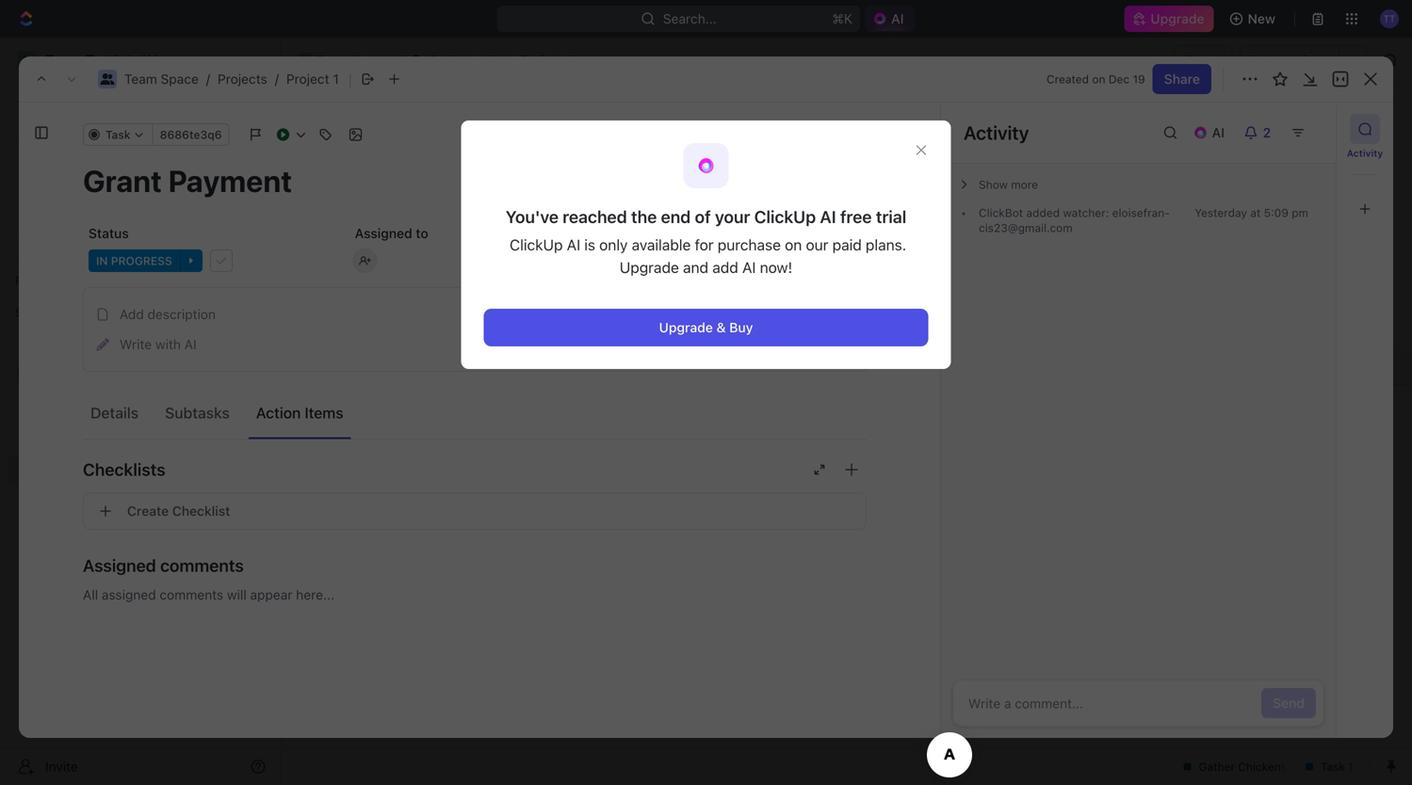 Task type: vqa. For each thing, say whether or not it's contained in the screenshot.
TEAM to the left
yes



Task type: locate. For each thing, give the bounding box(es) containing it.
new button
[[1222, 4, 1287, 34]]

pm
[[1292, 206, 1309, 220]]

inbox link
[[8, 123, 273, 154]]

grant payment
[[380, 361, 472, 376]]

create checklist button
[[83, 493, 867, 531]]

1 vertical spatial assigned
[[83, 556, 156, 576]]

description
[[148, 307, 216, 322]]

1 vertical spatial space
[[161, 71, 199, 87]]

1 horizontal spatial space
[[161, 71, 199, 87]]

space inside team space / projects / project 1 |
[[161, 71, 199, 87]]

tree
[[8, 328, 273, 582]]

0 horizontal spatial user group image
[[100, 74, 114, 85]]

0 vertical spatial team space
[[317, 52, 391, 68]]

team space link
[[293, 49, 396, 72], [124, 71, 199, 87], [45, 360, 270, 390]]

share for share button underneath 'upgrade' link
[[1186, 52, 1222, 68]]

on
[[1092, 73, 1106, 86], [785, 236, 802, 254]]

on left our
[[785, 236, 802, 254]]

send button
[[1262, 689, 1316, 719]]

yesterday at 5:09 pm
[[1195, 206, 1309, 220]]

0 vertical spatial add
[[1276, 121, 1301, 137]]

&
[[717, 320, 726, 335]]

1 vertical spatial project 1
[[327, 113, 436, 144]]

1 vertical spatial upgrade
[[620, 259, 679, 277]]

write with ai
[[120, 337, 197, 352]]

0 vertical spatial project 1
[[520, 52, 574, 68]]

assigned
[[355, 226, 412, 241], [83, 556, 156, 576]]

0 horizontal spatial team space
[[45, 367, 120, 383]]

assigned left "to"
[[355, 226, 412, 241]]

share down 'upgrade' link
[[1186, 52, 1222, 68]]

user group image
[[19, 369, 33, 381]]

available
[[632, 236, 691, 254]]

1 horizontal spatial clickup
[[755, 207, 816, 227]]

ai right with
[[184, 337, 197, 352]]

and
[[683, 259, 709, 277]]

0 horizontal spatial project 1
[[327, 113, 436, 144]]

2 vertical spatial projects
[[57, 399, 106, 415]]

project 1 inside project 1 link
[[520, 52, 574, 68]]

assigned for assigned to
[[355, 226, 412, 241]]

0 horizontal spatial on
[[785, 236, 802, 254]]

ai left free
[[820, 207, 836, 227]]

free
[[840, 207, 872, 227]]

only
[[599, 236, 628, 254]]

2 horizontal spatial projects
[[431, 52, 480, 68]]

team
[[317, 52, 349, 68], [124, 71, 157, 87], [45, 367, 78, 383]]

0 horizontal spatial clickup
[[510, 236, 563, 254]]

is
[[585, 236, 596, 254]]

send
[[1273, 696, 1305, 711]]

2 vertical spatial project
[[327, 113, 412, 144]]

status
[[89, 226, 129, 241]]

team space down pencil 'icon'
[[45, 367, 120, 383]]

projects inside team space / projects / project 1 |
[[218, 71, 267, 87]]

0 vertical spatial user group image
[[299, 56, 311, 65]]

0 horizontal spatial projects
[[57, 399, 106, 415]]

1 vertical spatial share
[[1164, 71, 1201, 87]]

comments up all assigned comments will appear here...
[[160, 556, 244, 576]]

1 horizontal spatial team
[[124, 71, 157, 87]]

in progress
[[351, 267, 428, 280]]

0 horizontal spatial project 1 link
[[286, 71, 339, 87]]

space inside tree
[[82, 367, 120, 383]]

comments down assigned comments
[[160, 588, 223, 603]]

0 horizontal spatial 1
[[333, 71, 339, 87]]

user group image up team space / projects / project 1 |
[[299, 56, 311, 65]]

with
[[155, 337, 181, 352]]

share right 19
[[1164, 71, 1201, 87]]

reached
[[563, 207, 627, 227]]

your
[[715, 207, 750, 227]]

1 vertical spatial activity
[[1347, 148, 1384, 159]]

team space inside sidebar navigation
[[45, 367, 120, 383]]

0 vertical spatial 1
[[568, 52, 574, 68]]

1 vertical spatial project
[[286, 71, 329, 87]]

0 horizontal spatial team
[[45, 367, 78, 383]]

user group image up home link
[[100, 74, 114, 85]]

end
[[661, 207, 691, 227]]

upgrade inside button
[[659, 320, 713, 335]]

space
[[353, 52, 391, 68], [161, 71, 199, 87], [82, 367, 120, 383]]

upgrade left &
[[659, 320, 713, 335]]

2 horizontal spatial space
[[353, 52, 391, 68]]

sidebar navigation
[[0, 38, 282, 786]]

share button
[[1174, 45, 1233, 75], [1153, 64, 1212, 94]]

/
[[399, 52, 403, 68], [489, 52, 493, 68], [206, 71, 210, 87], [275, 71, 279, 87]]

add left task on the right top
[[1276, 121, 1301, 137]]

1 vertical spatial team
[[124, 71, 157, 87]]

1 vertical spatial 1
[[333, 71, 339, 87]]

clickup
[[755, 207, 816, 227], [510, 236, 563, 254]]

0 vertical spatial comments
[[160, 556, 244, 576]]

2 vertical spatial upgrade
[[659, 320, 713, 335]]

you've reached the end of your clickup ai free trial clickup ai is only available for purchase on our paid plans. upgrade and add ai now!
[[506, 207, 907, 277]]

1 horizontal spatial on
[[1092, 73, 1106, 86]]

0 vertical spatial project
[[520, 52, 564, 68]]

upgrade left new button
[[1151, 11, 1205, 26]]

0 vertical spatial space
[[353, 52, 391, 68]]

ai inside button
[[184, 337, 197, 352]]

assignees button
[[762, 217, 850, 240]]

0 vertical spatial share
[[1186, 52, 1222, 68]]

team up home link
[[124, 71, 157, 87]]

1 horizontal spatial projects
[[218, 71, 267, 87]]

tree containing team space
[[8, 328, 273, 582]]

automations
[[1251, 52, 1330, 68]]

team right user group icon
[[45, 367, 78, 383]]

for
[[695, 236, 714, 254]]

of
[[695, 207, 711, 227]]

details
[[90, 404, 139, 422]]

2 horizontal spatial team
[[317, 52, 349, 68]]

1 vertical spatial projects
[[218, 71, 267, 87]]

upgrade & buy button
[[484, 309, 929, 347]]

1 vertical spatial comments
[[160, 588, 223, 603]]

trial
[[876, 207, 907, 227]]

comments
[[160, 556, 244, 576], [160, 588, 223, 603]]

add
[[713, 259, 739, 277]]

task sidebar content section
[[940, 103, 1336, 739]]

team space up |
[[317, 52, 391, 68]]

clickup up our
[[755, 207, 816, 227]]

1 horizontal spatial activity
[[1347, 148, 1384, 159]]

1 vertical spatial on
[[785, 236, 802, 254]]

add for add task
[[1276, 121, 1301, 137]]

0 vertical spatial activity
[[964, 122, 1029, 144]]

upgrade link
[[1125, 6, 1214, 32]]

subtasks
[[165, 404, 230, 422]]

add up the write
[[120, 307, 144, 322]]

0 vertical spatial assigned
[[355, 226, 412, 241]]

1
[[568, 52, 574, 68], [333, 71, 339, 87], [417, 113, 430, 144]]

action
[[256, 404, 301, 422]]

assigned up the assigned
[[83, 556, 156, 576]]

assigned inside dropdown button
[[83, 556, 156, 576]]

write
[[120, 337, 152, 352]]

share for share button right of 19
[[1164, 71, 1201, 87]]

2 vertical spatial space
[[82, 367, 120, 383]]

ai
[[820, 207, 836, 227], [567, 236, 581, 254], [743, 259, 756, 277], [184, 337, 197, 352]]

created on dec 19
[[1047, 73, 1146, 86]]

1 horizontal spatial 1
[[417, 113, 430, 144]]

purchase
[[718, 236, 781, 254]]

project 1
[[520, 52, 574, 68], [327, 113, 436, 144]]

1 horizontal spatial assigned
[[355, 226, 412, 241]]

upgrade down available
[[620, 259, 679, 277]]

assigned comments
[[83, 556, 244, 576]]

0 vertical spatial clickup
[[755, 207, 816, 227]]

1 horizontal spatial add
[[1276, 121, 1301, 137]]

activity
[[964, 122, 1029, 144], [1347, 148, 1384, 159]]

added
[[1027, 206, 1060, 220]]

ai left is
[[567, 236, 581, 254]]

0 horizontal spatial space
[[82, 367, 120, 383]]

user group image
[[299, 56, 311, 65], [100, 74, 114, 85]]

1 vertical spatial add
[[120, 307, 144, 322]]

on inside 'you've reached the end of your clickup ai free trial clickup ai is only available for purchase on our paid plans. upgrade and add ai now!'
[[785, 236, 802, 254]]

0 horizontal spatial assigned
[[83, 556, 156, 576]]

team up |
[[317, 52, 349, 68]]

share button right 19
[[1153, 64, 1212, 94]]

add
[[1276, 121, 1301, 137], [120, 307, 144, 322]]

0 horizontal spatial add
[[120, 307, 144, 322]]

upgrade for upgrade & buy
[[659, 320, 713, 335]]

you've reached the end of your clickup ai free trial dialog
[[461, 121, 951, 369]]

1 vertical spatial team space
[[45, 367, 120, 383]]

checklist
[[172, 504, 230, 519]]

on left dec
[[1092, 73, 1106, 86]]

clickup down you've
[[510, 236, 563, 254]]

2 vertical spatial team
[[45, 367, 78, 383]]

automations button
[[1241, 46, 1339, 74]]

dates
[[621, 226, 657, 241]]

activity inside task sidebar content section
[[964, 122, 1029, 144]]

add description
[[120, 307, 216, 322]]

projects link
[[407, 49, 485, 72], [218, 71, 267, 87], [57, 392, 221, 422]]

0 vertical spatial upgrade
[[1151, 11, 1205, 26]]

1 horizontal spatial project 1
[[520, 52, 574, 68]]

write with ai button
[[90, 330, 860, 360]]

0 horizontal spatial activity
[[964, 122, 1029, 144]]

in
[[351, 267, 363, 280]]



Task type: describe. For each thing, give the bounding box(es) containing it.
to
[[416, 226, 429, 241]]

new
[[1248, 11, 1276, 26]]

1 vertical spatial user group image
[[100, 74, 114, 85]]

tree inside sidebar navigation
[[8, 328, 273, 582]]

task sidebar navigation tab list
[[1345, 114, 1386, 224]]

clickbot
[[979, 206, 1024, 220]]

hide
[[978, 222, 1003, 235]]

1 horizontal spatial team space
[[317, 52, 391, 68]]

assignees
[[785, 222, 841, 235]]

1 horizontal spatial user group image
[[299, 56, 311, 65]]

action items button
[[249, 396, 351, 431]]

favorites button
[[8, 270, 84, 292]]

comments inside dropdown button
[[160, 556, 244, 576]]

home
[[45, 98, 81, 114]]

0 vertical spatial projects
[[431, 52, 480, 68]]

all assigned comments will appear here...
[[83, 588, 335, 603]]

spaces
[[15, 306, 55, 319]]

share button down 'upgrade' link
[[1174, 45, 1233, 75]]

home link
[[8, 91, 273, 122]]

grant payment link
[[375, 355, 653, 383]]

the
[[631, 207, 657, 227]]

|
[[348, 70, 352, 89]]

hide button
[[971, 217, 1011, 240]]

created
[[1047, 73, 1089, 86]]

paid
[[833, 236, 862, 254]]

payment
[[418, 361, 472, 376]]

dec
[[1109, 73, 1130, 86]]

subtasks button
[[157, 396, 237, 431]]

buy
[[730, 320, 753, 335]]

checklists button
[[83, 448, 867, 493]]

add task
[[1276, 121, 1333, 137]]

upgrade for upgrade
[[1151, 11, 1205, 26]]

inbox
[[45, 131, 78, 146]]

will
[[227, 588, 247, 603]]

add for add description
[[120, 307, 144, 322]]

here...
[[296, 588, 335, 603]]

8686te3q6
[[160, 128, 222, 141]]

cis23@gmail.com
[[979, 206, 1170, 235]]

team space link for user group icon
[[45, 360, 270, 390]]

at
[[1251, 206, 1261, 220]]

now!
[[760, 259, 793, 277]]

1 vertical spatial clickup
[[510, 236, 563, 254]]

details button
[[83, 396, 146, 431]]

create checklist
[[127, 504, 230, 519]]

1 inside team space / projects / project 1 |
[[333, 71, 339, 87]]

create
[[127, 504, 169, 519]]

assigned
[[102, 588, 156, 603]]

0 vertical spatial team
[[317, 52, 349, 68]]

watcher:
[[1063, 206, 1109, 220]]

you've
[[506, 207, 559, 227]]

task
[[1305, 121, 1333, 137]]

activity inside task sidebar navigation tab list
[[1347, 148, 1384, 159]]

eloisefran
[[1113, 206, 1170, 220]]

project inside team space / projects / project 1 |
[[286, 71, 329, 87]]

2 horizontal spatial 1
[[568, 52, 574, 68]]

8686te3q6 button
[[152, 123, 229, 146]]

dashboards link
[[8, 188, 273, 218]]

eloisefran cis23@gmail.com
[[979, 206, 1170, 235]]

ai down purchase
[[743, 259, 756, 277]]

add description button
[[90, 300, 860, 330]]

upgrade inside 'you've reached the end of your clickup ai free trial clickup ai is only available for purchase on our paid plans. upgrade and add ai now!'
[[620, 259, 679, 277]]

5:09
[[1264, 206, 1289, 220]]

items
[[305, 404, 344, 422]]

dashboards
[[45, 195, 118, 210]]

projects inside projects link
[[57, 399, 106, 415]]

pencil image
[[96, 339, 109, 351]]

assigned for assigned comments
[[83, 556, 156, 576]]

19
[[1133, 73, 1146, 86]]

appear
[[250, 588, 293, 603]]

our
[[806, 236, 829, 254]]

yesterday
[[1195, 206, 1248, 220]]

search...
[[663, 11, 717, 26]]

2 vertical spatial 1
[[417, 113, 430, 144]]

Edit task name text field
[[83, 163, 867, 199]]

team inside tree
[[45, 367, 78, 383]]

projects link inside sidebar navigation
[[57, 392, 221, 422]]

plans.
[[866, 236, 907, 254]]

upgrade & buy
[[659, 320, 753, 335]]

assigned comments button
[[83, 544, 867, 589]]

1 horizontal spatial project 1 link
[[496, 49, 579, 72]]

team inside team space / projects / project 1 |
[[124, 71, 157, 87]]

team space link for bottom user group image
[[124, 71, 199, 87]]

invite
[[45, 760, 78, 775]]

Search tasks... text field
[[1178, 214, 1366, 243]]

added watcher:
[[1024, 206, 1113, 220]]

add task button
[[1265, 114, 1345, 144]]

0 vertical spatial on
[[1092, 73, 1106, 86]]

favorites
[[15, 274, 65, 287]]

action items
[[256, 404, 344, 422]]

checklists
[[83, 460, 165, 480]]

assigned to
[[355, 226, 429, 241]]

team space / projects / project 1 |
[[124, 70, 352, 89]]

grant
[[380, 361, 415, 376]]

all
[[83, 588, 98, 603]]

progress
[[366, 267, 428, 280]]



